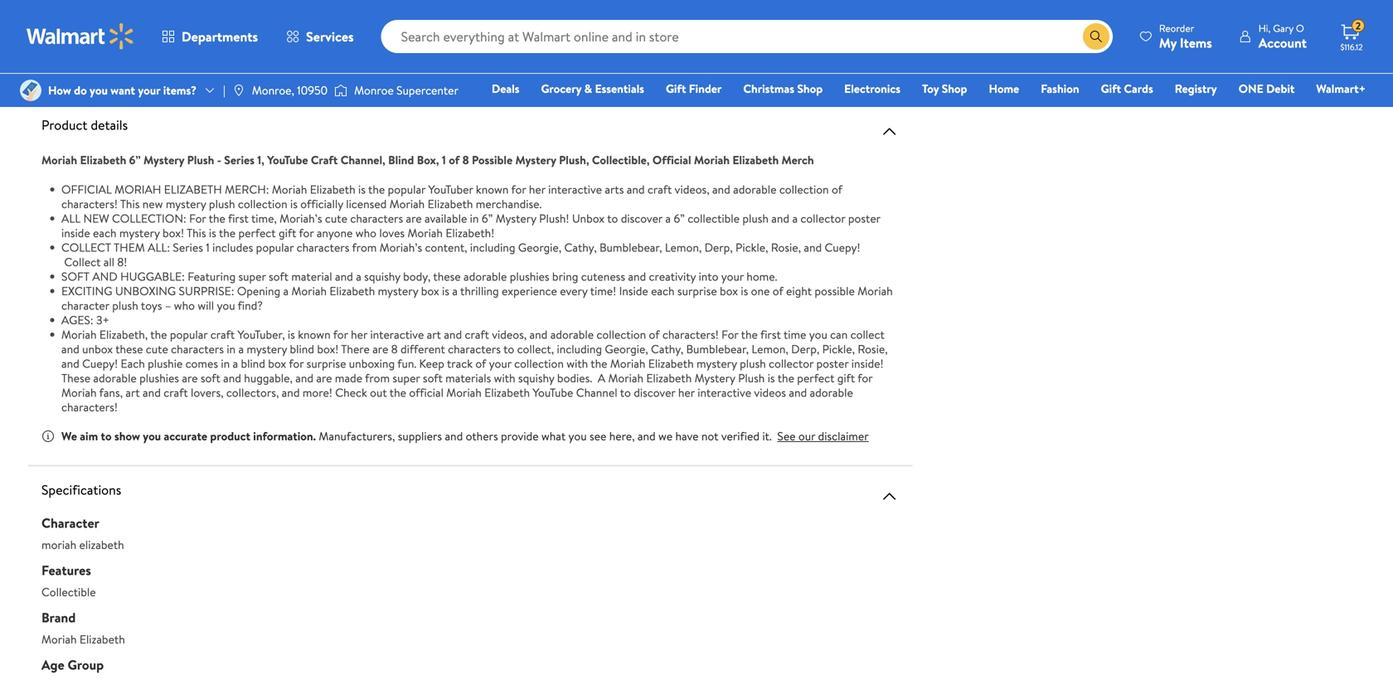 Task type: describe. For each thing, give the bounding box(es) containing it.
hi,
[[1259, 21, 1271, 35]]

craft up track
[[465, 326, 489, 343]]

includes
[[212, 239, 253, 256]]

1 vertical spatial characters!
[[663, 326, 719, 343]]

collection right materials
[[514, 355, 564, 372]]

moriah right "loves"
[[408, 225, 443, 241]]

craft down 'plushie'
[[164, 384, 188, 401]]

 image for monroe, 10950
[[232, 84, 245, 97]]

will
[[198, 297, 214, 314]]

experience
[[502, 283, 557, 299]]

product details image
[[880, 122, 900, 141]]

elizabeth inside character moriah elizabeth features collectible brand moriah elizabeth age group
[[80, 631, 125, 647]]

0 horizontal spatial interactive
[[370, 326, 424, 343]]

the left time,
[[219, 225, 236, 241]]

0 vertical spatial plushies
[[510, 268, 550, 285]]

1 vertical spatial poster
[[817, 355, 849, 372]]

adorable up collectible
[[733, 181, 777, 197]]

1 inside 'official moriah elizabeth merch: moriah elizabeth is the popular youtuber known for her interactive arts and craft videos, and adorable collection of characters! this new mystery plush collection is officially licensed moriah elizabeth merchandise. all new collection: for the first time, moriah's cute characters are available in 6" mystery plush! unbox to discover a 6" collectible plush and a collector poster inside each mystery box! this is the perfect gift for anyone who loves moriah elizabeth! collect them all: series 1 includes popular characters from moriah's content, including georgie, cathy, bumblebear, lemon, derp, pickle, rosie, and cuepy! collect all 8! soft and huggable: featuring super soft material and a squishy body, these adorable plushies bring cuteness and creativity into your home. exciting unboxing surprise: opening a moriah elizabeth mystery box is a thrilling experience every time! inside each surprise box is one of eight possible moriah character plush toys – who will you find? ages: 3+ moriah elizabeth, the popular craft youtuber, is known for her interactive art and craft videos, and adorable collection of characters! for the first time you can collect and unbox these cute characters in a mystery blind box! there are 8 different characters to collect, including georgie, cathy, bumblebear, lemon, derp, pickle, rosie, and cuepy! each plushie comes in a blind box for surprise unboxing fun. keep track of your collection with the moriah elizabeth mystery plush collector poster inside! these adorable plushies are soft and huggable, and are made from super soft materials with squishy bodies.  a moriah elizabeth mystery plush is the perfect gift for moriah fans, art and craft lovers, collectors, and more! check out the official moriah elizabeth youtube channel to discover her interactive videos and adorable characters!'
[[206, 239, 210, 256]]

deals
[[492, 80, 520, 97]]

1 vertical spatial your
[[722, 268, 744, 285]]

christmas shop
[[744, 80, 823, 97]]

1 vertical spatial videos,
[[492, 326, 527, 343]]

different
[[401, 341, 445, 357]]

adorable down elizabeth!
[[464, 268, 507, 285]]

grocery & essentials
[[541, 80, 645, 97]]

collection down 'merch'
[[780, 181, 829, 197]]

0 vertical spatial characters!
[[61, 196, 118, 212]]

is up it.
[[768, 370, 775, 386]]

one debit
[[1239, 80, 1295, 97]]

is left one
[[741, 283, 748, 299]]

0 vertical spatial popular
[[388, 181, 426, 197]]

new
[[83, 210, 109, 226]]

1 vertical spatial including
[[557, 341, 602, 357]]

we
[[659, 428, 673, 444]]

for up made on the bottom left of page
[[333, 326, 348, 343]]

1 vertical spatial who
[[174, 297, 195, 314]]

specifications image
[[880, 487, 900, 506]]

you left see
[[569, 428, 587, 444]]

each
[[121, 355, 145, 372]]

huggable,
[[244, 370, 293, 386]]

for down possible
[[511, 181, 526, 197]]

0 vertical spatial cathy,
[[564, 239, 597, 256]]

mystery left plush!
[[496, 210, 537, 226]]

0 vertical spatial each
[[93, 225, 117, 241]]

1 vertical spatial cathy,
[[651, 341, 684, 357]]

box,
[[417, 152, 439, 168]]

see our disclaimer button
[[778, 428, 869, 444]]

possible
[[815, 283, 855, 299]]

elizabeth
[[79, 537, 124, 553]]

are up the accurate
[[182, 370, 198, 386]]

is right youtuber,
[[288, 326, 295, 343]]

1 horizontal spatial super
[[393, 370, 420, 386]]

0 vertical spatial super
[[238, 268, 266, 285]]

about
[[28, 57, 73, 80]]

others
[[466, 428, 498, 444]]

home.
[[747, 268, 778, 285]]

is up the featuring
[[209, 225, 216, 241]]

moriah
[[115, 181, 161, 197]]

characters down will
[[171, 341, 224, 357]]

0 horizontal spatial pickle,
[[736, 239, 769, 256]]

1 horizontal spatial art
[[427, 326, 441, 343]]

0 horizontal spatial cuepy!
[[82, 355, 118, 372]]

official
[[653, 152, 691, 168]]

unbox
[[82, 341, 113, 357]]

the down time
[[778, 370, 795, 386]]

inside
[[61, 225, 90, 241]]

1 vertical spatial moriah's
[[380, 239, 422, 256]]

services
[[306, 27, 354, 46]]

time
[[784, 326, 807, 343]]

0 vertical spatial known
[[476, 181, 509, 197]]

0 horizontal spatial derp,
[[705, 239, 733, 256]]

1 vertical spatial discover
[[634, 384, 676, 401]]

gift for gift cards
[[1101, 80, 1122, 97]]

the down channel,
[[368, 181, 385, 197]]

0 vertical spatial plush
[[187, 152, 214, 168]]

channel
[[576, 384, 618, 401]]

moriah up channel on the left of page
[[610, 355, 646, 372]]

into
[[699, 268, 719, 285]]

you right show
[[143, 428, 161, 444]]

1 horizontal spatial blind
[[290, 341, 314, 357]]

1 vertical spatial from
[[365, 370, 390, 386]]

0 horizontal spatial for
[[189, 210, 206, 226]]

1 horizontal spatial interactive
[[548, 181, 602, 197]]

0 vertical spatial bumblebear,
[[600, 239, 662, 256]]

–
[[165, 297, 171, 314]]

reorder my items
[[1160, 21, 1213, 52]]

mystery right new
[[166, 196, 206, 212]]

elizabeth
[[164, 181, 222, 197]]

1 horizontal spatial these
[[433, 268, 461, 285]]

mystery left plush,
[[516, 152, 556, 168]]

plush left the toys
[[112, 297, 138, 314]]

monroe,
[[252, 82, 294, 98]]

1 horizontal spatial 6"
[[482, 210, 493, 226]]

1 vertical spatial cute
[[146, 341, 168, 357]]

1 vertical spatial her
[[351, 326, 368, 343]]

videos
[[754, 384, 786, 401]]

youtuber,
[[238, 326, 285, 343]]

hi, gary o account
[[1259, 21, 1307, 52]]

1 horizontal spatial box
[[421, 283, 439, 299]]

we
[[61, 428, 77, 444]]

how
[[48, 82, 71, 98]]

moriah
[[41, 537, 76, 553]]

the up 'includes'
[[209, 210, 226, 226]]

item
[[108, 57, 140, 80]]

adorable down every
[[551, 326, 594, 343]]

monroe, 10950
[[252, 82, 328, 98]]

the up 'plushie'
[[150, 326, 167, 343]]

product
[[41, 116, 88, 134]]

gift for gift finder
[[666, 80, 686, 97]]

2 vertical spatial interactive
[[698, 384, 752, 401]]

body,
[[403, 268, 431, 285]]

2
[[1356, 19, 1361, 33]]

o
[[1296, 21, 1305, 35]]

supercenter
[[397, 82, 459, 98]]

mystery up huggable,
[[247, 341, 287, 357]]

walmart image
[[27, 23, 134, 50]]

toy shop
[[922, 80, 968, 97]]

to right aim
[[101, 428, 112, 444]]

materials
[[446, 370, 491, 386]]

it.
[[763, 428, 772, 444]]

adorable up see our disclaimer button
[[810, 384, 854, 401]]

this
[[77, 57, 104, 80]]

them
[[114, 239, 145, 256]]

0 vertical spatial discover
[[621, 210, 663, 226]]

adorable down unbox
[[93, 370, 137, 386]]

1 vertical spatial bumblebear,
[[686, 341, 749, 357]]

moriah right bodies.
[[608, 370, 644, 386]]

the right out
[[390, 384, 406, 401]]

items?
[[163, 82, 197, 98]]

craft down official
[[648, 181, 672, 197]]

all
[[61, 210, 81, 226]]

collection down inside
[[597, 326, 646, 343]]

1 horizontal spatial soft
[[269, 268, 289, 285]]

featuring
[[188, 268, 236, 285]]

eight
[[786, 283, 812, 299]]

1 vertical spatial perfect
[[797, 370, 835, 386]]

unbox
[[572, 210, 605, 226]]

find?
[[238, 297, 263, 314]]

0 horizontal spatial box!
[[163, 225, 184, 241]]

collect
[[61, 239, 111, 256]]

0 horizontal spatial with
[[494, 370, 516, 386]]

group
[[68, 656, 104, 674]]

collectible,
[[592, 152, 650, 168]]

how do you want your items?
[[48, 82, 197, 98]]

is left "officially"
[[290, 196, 298, 212]]

moriah inside character moriah elizabeth features collectible brand moriah elizabeth age group
[[41, 631, 77, 647]]

the down one
[[741, 326, 758, 343]]

are right "loves"
[[406, 210, 422, 226]]

0 vertical spatial videos,
[[675, 181, 710, 197]]

toys
[[141, 297, 162, 314]]

0 horizontal spatial known
[[298, 326, 331, 343]]

characters right "officially"
[[350, 210, 403, 226]]

0 horizontal spatial blind
[[241, 355, 265, 372]]

to left collect,
[[504, 341, 515, 357]]

you right do
[[90, 82, 108, 98]]

finder
[[689, 80, 722, 97]]

age
[[41, 656, 64, 674]]

accurate
[[164, 428, 207, 444]]

provide
[[501, 428, 539, 444]]

christmas shop link
[[736, 80, 830, 97]]

0 horizontal spatial soft
[[201, 370, 220, 386]]

2 horizontal spatial soft
[[423, 370, 443, 386]]

moriah right possible
[[858, 283, 893, 299]]

moriah right official
[[694, 152, 730, 168]]

moriah down character at the left of the page
[[61, 326, 97, 343]]

1 vertical spatial surprise
[[307, 355, 346, 372]]

0 horizontal spatial perfect
[[238, 225, 276, 241]]

anyone
[[317, 225, 353, 241]]

1 horizontal spatial this
[[187, 225, 206, 241]]

to right channel on the left of page
[[620, 384, 631, 401]]

is right body, at the top left of page
[[442, 283, 450, 299]]

craft down will
[[210, 326, 235, 343]]

0 vertical spatial 1
[[442, 152, 446, 168]]

the up channel on the left of page
[[591, 355, 608, 372]]

information.
[[253, 428, 316, 444]]

2 horizontal spatial box
[[720, 283, 738, 299]]

you right will
[[217, 297, 235, 314]]

mystery down "loves"
[[378, 283, 418, 299]]

collection down 1,
[[238, 196, 288, 212]]

inside
[[619, 283, 648, 299]]

1 horizontal spatial squishy
[[518, 370, 555, 386]]

youtuber
[[428, 181, 473, 197]]

1 vertical spatial box!
[[317, 341, 339, 357]]

walmart+ link
[[1309, 80, 1374, 97]]

can
[[831, 326, 848, 343]]

these
[[61, 370, 90, 386]]

is down channel,
[[358, 181, 366, 197]]

collectible
[[688, 210, 740, 226]]

1 horizontal spatial rosie,
[[858, 341, 888, 357]]

1 horizontal spatial for
[[722, 326, 739, 343]]

shop for christmas shop
[[798, 80, 823, 97]]

1 horizontal spatial with
[[567, 355, 588, 372]]

1 horizontal spatial lemon,
[[752, 341, 789, 357]]

0 vertical spatial moriah's
[[280, 210, 322, 226]]

0 vertical spatial from
[[352, 239, 377, 256]]

0 horizontal spatial popular
[[170, 326, 208, 343]]

plushie
[[148, 355, 183, 372]]

content,
[[425, 239, 468, 256]]

1 horizontal spatial her
[[529, 181, 546, 197]]

all
[[103, 254, 115, 270]]

mystery left videos
[[695, 370, 736, 386]]

all:
[[148, 239, 170, 256]]

collect,
[[517, 341, 554, 357]]

0 horizontal spatial youtube
[[267, 152, 308, 168]]

2 vertical spatial characters!
[[61, 399, 118, 415]]

moriah left fans,
[[61, 384, 97, 401]]

1 horizontal spatial gift
[[838, 370, 855, 386]]

one debit link
[[1232, 80, 1303, 97]]

0 horizontal spatial gift
[[279, 225, 296, 241]]



Task type: vqa. For each thing, say whether or not it's contained in the screenshot.
the left the your
yes



Task type: locate. For each thing, give the bounding box(es) containing it.
box down youtuber,
[[268, 355, 286, 372]]

unboxing
[[115, 283, 176, 299]]

her up plush!
[[529, 181, 546, 197]]

including up bodies.
[[557, 341, 602, 357]]

1 horizontal spatial pickle,
[[823, 341, 855, 357]]

0 vertical spatial youtube
[[267, 152, 308, 168]]

cathy, down the creativity
[[651, 341, 684, 357]]

lovers,
[[191, 384, 224, 401]]

gift down can
[[838, 370, 855, 386]]

1 horizontal spatial derp,
[[792, 341, 820, 357]]

inside!
[[852, 355, 884, 372]]

soft right fun.
[[423, 370, 443, 386]]

2 shop from the left
[[942, 80, 968, 97]]

0 vertical spatial poster
[[848, 210, 881, 226]]

mystery down new
[[119, 225, 160, 241]]

shop right "christmas"
[[798, 80, 823, 97]]

moriah down track
[[447, 384, 482, 401]]

soft
[[269, 268, 289, 285], [201, 370, 220, 386], [423, 370, 443, 386]]

who left "loves"
[[356, 225, 377, 241]]

for left time
[[722, 326, 739, 343]]

0 vertical spatial series
[[224, 152, 255, 168]]

0 vertical spatial who
[[356, 225, 377, 241]]

interactive left videos
[[698, 384, 752, 401]]

2 horizontal spatial her
[[678, 384, 695, 401]]

moriah up time,
[[272, 181, 307, 197]]

2 vertical spatial your
[[489, 355, 512, 372]]

these
[[433, 268, 461, 285], [115, 341, 143, 357]]

georgie,
[[518, 239, 562, 256], [605, 341, 648, 357]]

one
[[751, 283, 770, 299]]

you
[[90, 82, 108, 98], [217, 297, 235, 314], [809, 326, 828, 343], [143, 428, 161, 444], [569, 428, 587, 444]]

0 vertical spatial for
[[189, 210, 206, 226]]

georgie, up channel on the left of page
[[605, 341, 648, 357]]

possible
[[472, 152, 513, 168]]

1 vertical spatial this
[[187, 225, 206, 241]]

lemon, up the creativity
[[665, 239, 702, 256]]

electronics
[[845, 80, 901, 97]]

0 vertical spatial squishy
[[364, 268, 401, 285]]

plush
[[187, 152, 214, 168], [738, 370, 765, 386]]

 image left how
[[20, 80, 41, 101]]

including up thrilling
[[470, 239, 516, 256]]

we aim to show you accurate product information. manufacturers, suppliers and others provide what you see here, and we have not verified it. see our disclaimer
[[61, 428, 869, 444]]

elizabeth,
[[99, 326, 148, 343]]

2 horizontal spatial  image
[[334, 82, 348, 99]]

1 right box,
[[442, 152, 446, 168]]

0 vertical spatial pickle,
[[736, 239, 769, 256]]

box! down new
[[163, 225, 184, 241]]

&
[[585, 80, 592, 97]]

1 horizontal spatial cathy,
[[651, 341, 684, 357]]

official moriah elizabeth merch: moriah elizabeth is the popular youtuber known for her interactive arts and craft videos, and adorable collection of characters! this new mystery plush collection is officially licensed moriah elizabeth merchandise. all new collection: for the first time, moriah's cute characters are available in 6" mystery plush! unbox to discover a 6" collectible plush and a collector poster inside each mystery box! this is the perfect gift for anyone who loves moriah elizabeth! collect them all: series 1 includes popular characters from moriah's content, including georgie, cathy, bumblebear, lemon, derp, pickle, rosie, and cuepy! collect all 8! soft and huggable: featuring super soft material and a squishy body, these adorable plushies bring cuteness and creativity into your home. exciting unboxing surprise: opening a moriah elizabeth mystery box is a thrilling experience every time! inside each surprise box is one of eight possible moriah character plush toys – who will you find? ages: 3+ moriah elizabeth, the popular craft youtuber, is known for her interactive art and craft videos, and adorable collection of characters! for the first time you can collect and unbox these cute characters in a mystery blind box! there are 8 different characters to collect, including georgie, cathy, bumblebear, lemon, derp, pickle, rosie, and cuepy! each plushie comes in a blind box for surprise unboxing fun. keep track of your collection with the moriah elizabeth mystery plush collector poster inside! these adorable plushies are soft and huggable, and are made from super soft materials with squishy bodies.  a moriah elizabeth mystery plush is the perfect gift for moriah fans, art and craft lovers, collectors, and more! check out the official moriah elizabeth youtube channel to discover her interactive videos and adorable characters!
[[61, 181, 893, 415]]

0 vertical spatial interactive
[[548, 181, 602, 197]]

adorable
[[733, 181, 777, 197], [464, 268, 507, 285], [551, 326, 594, 343], [93, 370, 137, 386], [810, 384, 854, 401]]

known
[[476, 181, 509, 197], [298, 326, 331, 343]]

keep
[[419, 355, 445, 372]]

discover
[[621, 210, 663, 226], [634, 384, 676, 401]]

0 horizontal spatial rosie,
[[771, 239, 801, 256]]

characters up materials
[[448, 341, 501, 357]]

1 horizontal spatial gift
[[1101, 80, 1122, 97]]

moriah elizabeth 6" mystery plush - series 1, youtube craft channel, blind box, 1 of 8 possible mystery plush, collectible, official moriah elizabeth merch
[[41, 152, 814, 168]]

moriah up "loves"
[[390, 196, 425, 212]]

merch:
[[225, 181, 269, 197]]

track
[[447, 355, 473, 372]]

1 horizontal spatial 8
[[463, 152, 469, 168]]

0 vertical spatial derp,
[[705, 239, 733, 256]]

who right "–"
[[174, 297, 195, 314]]

2 horizontal spatial 6"
[[674, 210, 685, 226]]

are left made on the bottom left of page
[[316, 370, 332, 386]]

cuepy! up fans,
[[82, 355, 118, 372]]

1 vertical spatial popular
[[256, 239, 294, 256]]

1 vertical spatial pickle,
[[823, 341, 855, 357]]

series inside 'official moriah elizabeth merch: moriah elizabeth is the popular youtuber known for her interactive arts and craft videos, and adorable collection of characters! this new mystery plush collection is officially licensed moriah elizabeth merchandise. all new collection: for the first time, moriah's cute characters are available in 6" mystery plush! unbox to discover a 6" collectible plush and a collector poster inside each mystery box! this is the perfect gift for anyone who loves moriah elizabeth! collect them all: series 1 includes popular characters from moriah's content, including georgie, cathy, bumblebear, lemon, derp, pickle, rosie, and cuepy! collect all 8! soft and huggable: featuring super soft material and a squishy body, these adorable plushies bring cuteness and creativity into your home. exciting unboxing surprise: opening a moriah elizabeth mystery box is a thrilling experience every time! inside each surprise box is one of eight possible moriah character plush toys – who will you find? ages: 3+ moriah elizabeth, the popular craft youtuber, is known for her interactive art and craft videos, and adorable collection of characters! for the first time you can collect and unbox these cute characters in a mystery blind box! there are 8 different characters to collect, including georgie, cathy, bumblebear, lemon, derp, pickle, rosie, and cuepy! each plushie comes in a blind box for surprise unboxing fun. keep track of your collection with the moriah elizabeth mystery plush collector poster inside! these adorable plushies are soft and huggable, and are made from super soft materials with squishy bodies.  a moriah elizabeth mystery plush is the perfect gift for moriah fans, art and craft lovers, collectors, and more! check out the official moriah elizabeth youtube channel to discover her interactive videos and adorable characters!'
[[173, 239, 203, 256]]

1 horizontal spatial  image
[[232, 84, 245, 97]]

georgie, down plush!
[[518, 239, 562, 256]]

videos, down experience
[[492, 326, 527, 343]]

youtube
[[267, 152, 308, 168], [533, 384, 574, 401]]

your right want
[[138, 82, 160, 98]]

official
[[61, 181, 112, 197]]

check
[[335, 384, 367, 401]]

8 left possible
[[463, 152, 469, 168]]

electronics link
[[837, 80, 908, 97]]

verified
[[722, 428, 760, 444]]

2 gift from the left
[[1101, 80, 1122, 97]]

squishy left body, at the top left of page
[[364, 268, 401, 285]]

plush,
[[559, 152, 589, 168]]

mystery up not
[[697, 355, 737, 372]]

1 vertical spatial first
[[761, 326, 781, 343]]

plush up videos
[[740, 355, 766, 372]]

1 horizontal spatial georgie,
[[605, 341, 648, 357]]

her up "unboxing"
[[351, 326, 368, 343]]

collectors,
[[226, 384, 279, 401]]

2 horizontal spatial your
[[722, 268, 744, 285]]

6" left collectible
[[674, 210, 685, 226]]

characters up material
[[297, 239, 350, 256]]

from right made on the bottom left of page
[[365, 370, 390, 386]]

0 horizontal spatial 8
[[391, 341, 398, 357]]

0 horizontal spatial art
[[126, 384, 140, 401]]

made
[[335, 370, 363, 386]]

of
[[449, 152, 460, 168], [832, 181, 843, 197], [773, 283, 784, 299], [649, 326, 660, 343], [476, 355, 486, 372]]

pickle, right time
[[823, 341, 855, 357]]

super
[[238, 268, 266, 285], [393, 370, 420, 386]]

1 vertical spatial gift
[[838, 370, 855, 386]]

your right into
[[722, 268, 744, 285]]

1 vertical spatial for
[[722, 326, 739, 343]]

1 horizontal spatial first
[[761, 326, 781, 343]]

1 horizontal spatial your
[[489, 355, 512, 372]]

6"
[[129, 152, 141, 168], [482, 210, 493, 226], [674, 210, 685, 226]]

box!
[[163, 225, 184, 241], [317, 341, 339, 357]]

perfect right videos
[[797, 370, 835, 386]]

 image for monroe supercenter
[[334, 82, 348, 99]]

including
[[470, 239, 516, 256], [557, 341, 602, 357]]

 image for how do you want your items?
[[20, 80, 41, 101]]

0 horizontal spatial box
[[268, 355, 286, 372]]

characters! down into
[[663, 326, 719, 343]]

1 horizontal spatial popular
[[256, 239, 294, 256]]

surprise left one
[[678, 283, 717, 299]]

every
[[560, 283, 588, 299]]

creativity
[[649, 268, 696, 285]]

known left 'there' on the left bottom of page
[[298, 326, 331, 343]]

search icon image
[[1090, 30, 1103, 43]]

0 horizontal spatial plushies
[[139, 370, 179, 386]]

each
[[93, 225, 117, 241], [651, 283, 675, 299]]

1 horizontal spatial series
[[224, 152, 255, 168]]

discover up we
[[634, 384, 676, 401]]

soft
[[61, 268, 90, 285]]

0 horizontal spatial each
[[93, 225, 117, 241]]

fans,
[[99, 384, 123, 401]]

aim
[[80, 428, 98, 444]]

first
[[228, 210, 249, 226], [761, 326, 781, 343]]

her
[[529, 181, 546, 197], [351, 326, 368, 343], [678, 384, 695, 401]]

0 vertical spatial 8
[[463, 152, 469, 168]]

1 vertical spatial georgie,
[[605, 341, 648, 357]]

0 vertical spatial collector
[[801, 210, 846, 226]]

1 shop from the left
[[798, 80, 823, 97]]

plush right collectible
[[743, 210, 769, 226]]

0 horizontal spatial videos,
[[492, 326, 527, 343]]

1 vertical spatial collector
[[769, 355, 814, 372]]

0 horizontal spatial lemon,
[[665, 239, 702, 256]]

licensed
[[346, 196, 387, 212]]

deals link
[[484, 80, 527, 97]]

1 horizontal spatial cuepy!
[[825, 239, 861, 256]]

0 horizontal spatial 1
[[206, 239, 210, 256]]

departments button
[[148, 17, 272, 56]]

elizabeth
[[80, 152, 126, 168], [733, 152, 779, 168], [310, 181, 356, 197], [428, 196, 473, 212], [330, 283, 375, 299], [648, 355, 694, 372], [647, 370, 692, 386], [485, 384, 530, 401], [80, 631, 125, 647]]

from
[[352, 239, 377, 256], [365, 370, 390, 386]]

1 vertical spatial each
[[651, 283, 675, 299]]

0 horizontal spatial 6"
[[129, 152, 141, 168]]

a
[[666, 210, 671, 226], [793, 210, 798, 226], [356, 268, 362, 285], [283, 283, 289, 299], [452, 283, 458, 299], [238, 341, 244, 357], [233, 355, 238, 372]]

Search search field
[[381, 20, 1113, 53]]

interactive down plush,
[[548, 181, 602, 197]]

for left anyone
[[299, 225, 314, 241]]

1 horizontal spatial 1
[[442, 152, 446, 168]]

0 vertical spatial surprise
[[678, 283, 717, 299]]

1 vertical spatial known
[[298, 326, 331, 343]]

not
[[702, 428, 719, 444]]

youtube inside 'official moriah elizabeth merch: moriah elizabeth is the popular youtuber known for her interactive arts and craft videos, and adorable collection of characters! this new mystery plush collection is officially licensed moriah elizabeth merchandise. all new collection: for the first time, moriah's cute characters are available in 6" mystery plush! unbox to discover a 6" collectible plush and a collector poster inside each mystery box! this is the perfect gift for anyone who loves moriah elizabeth! collect them all: series 1 includes popular characters from moriah's content, including georgie, cathy, bumblebear, lemon, derp, pickle, rosie, and cuepy! collect all 8! soft and huggable: featuring super soft material and a squishy body, these adorable plushies bring cuteness and creativity into your home. exciting unboxing surprise: opening a moriah elizabeth mystery box is a thrilling experience every time! inside each surprise box is one of eight possible moriah character plush toys – who will you find? ages: 3+ moriah elizabeth, the popular craft youtuber, is known for her interactive art and craft videos, and adorable collection of characters! for the first time you can collect and unbox these cute characters in a mystery blind box! there are 8 different characters to collect, including georgie, cathy, bumblebear, lemon, derp, pickle, rosie, and cuepy! each plushie comes in a blind box for surprise unboxing fun. keep track of your collection with the moriah elizabeth mystery plush collector poster inside! these adorable plushies are soft and huggable, and are made from super soft materials with squishy bodies.  a moriah elizabeth mystery plush is the perfect gift for moriah fans, art and craft lovers, collectors, and more! check out the official moriah elizabeth youtube channel to discover her interactive videos and adorable characters!'
[[533, 384, 574, 401]]

ages:
[[61, 312, 93, 328]]

0 vertical spatial first
[[228, 210, 249, 226]]

moriah down the product at the left of the page
[[41, 152, 77, 168]]

moriah's up body, at the top left of page
[[380, 239, 422, 256]]

comes
[[186, 355, 218, 372]]

0 horizontal spatial squishy
[[364, 268, 401, 285]]

to right unbox
[[607, 210, 618, 226]]

are right 'there' on the left bottom of page
[[373, 341, 389, 357]]

for down collect
[[858, 370, 873, 386]]

account
[[1259, 34, 1307, 52]]

official
[[409, 384, 444, 401]]

1 horizontal spatial shop
[[942, 80, 968, 97]]

0 vertical spatial cute
[[325, 210, 348, 226]]

0 vertical spatial rosie,
[[771, 239, 801, 256]]

1 vertical spatial 1
[[206, 239, 210, 256]]

collector down 'merch'
[[801, 210, 846, 226]]

1 vertical spatial these
[[115, 341, 143, 357]]

derp, down collectible
[[705, 239, 733, 256]]

plushies left comes
[[139, 370, 179, 386]]

soft left material
[[269, 268, 289, 285]]

cute left "loves"
[[325, 210, 348, 226]]

derp, left can
[[792, 341, 820, 357]]

moriah right opening
[[292, 283, 327, 299]]

1 vertical spatial plushies
[[139, 370, 179, 386]]

registry link
[[1168, 80, 1225, 97]]

brand
[[41, 608, 76, 627]]

time!
[[590, 283, 617, 299]]

time,
[[251, 210, 277, 226]]

there
[[341, 341, 370, 357]]

1 gift from the left
[[666, 80, 686, 97]]

surprise
[[678, 283, 717, 299], [307, 355, 346, 372]]

shop for toy shop
[[942, 80, 968, 97]]

toy shop link
[[915, 80, 975, 97]]

0 vertical spatial georgie,
[[518, 239, 562, 256]]

this left 'includes'
[[187, 225, 206, 241]]

0 vertical spatial these
[[433, 268, 461, 285]]

Walmart Site-Wide search field
[[381, 20, 1113, 53]]

pickle, up home.
[[736, 239, 769, 256]]

0 horizontal spatial who
[[174, 297, 195, 314]]

mystery up moriah
[[144, 152, 184, 168]]

0 horizontal spatial super
[[238, 268, 266, 285]]

fun.
[[398, 355, 417, 372]]

known down possible
[[476, 181, 509, 197]]

pickle,
[[736, 239, 769, 256], [823, 341, 855, 357]]

services button
[[272, 17, 368, 56]]

loves
[[379, 225, 405, 241]]

1 left 'includes'
[[206, 239, 210, 256]]

for down elizabeth
[[189, 210, 206, 226]]

characters
[[350, 210, 403, 226], [297, 239, 350, 256], [171, 341, 224, 357], [448, 341, 501, 357]]

you left can
[[809, 326, 828, 343]]

1 vertical spatial rosie,
[[858, 341, 888, 357]]

0 vertical spatial including
[[470, 239, 516, 256]]

collection:
[[112, 210, 186, 226]]

show
[[114, 428, 140, 444]]

plush up verified
[[738, 370, 765, 386]]

popular down time,
[[256, 239, 294, 256]]

gift finder link
[[659, 80, 729, 97]]

1 horizontal spatial who
[[356, 225, 377, 241]]

0 horizontal spatial gift
[[666, 80, 686, 97]]

0 horizontal spatial your
[[138, 82, 160, 98]]

2 horizontal spatial interactive
[[698, 384, 752, 401]]

surprise up more!
[[307, 355, 346, 372]]

0 vertical spatial art
[[427, 326, 441, 343]]

$116.12
[[1341, 41, 1363, 53]]

 image
[[20, 80, 41, 101], [334, 82, 348, 99], [232, 84, 245, 97]]

rosie, right can
[[858, 341, 888, 357]]

exciting
[[61, 283, 112, 299]]

mystery
[[144, 152, 184, 168], [516, 152, 556, 168], [496, 210, 537, 226], [695, 370, 736, 386]]

disclaimer
[[818, 428, 869, 444]]

fashion
[[1041, 80, 1080, 97]]

gift right time,
[[279, 225, 296, 241]]

here,
[[609, 428, 635, 444]]

collect
[[64, 254, 101, 270]]

0 horizontal spatial first
[[228, 210, 249, 226]]

bumblebear, up cuteness
[[600, 239, 662, 256]]

moriah down brand
[[41, 631, 77, 647]]

have
[[676, 428, 699, 444]]

for up more!
[[289, 355, 304, 372]]

8 inside 'official moriah elizabeth merch: moriah elizabeth is the popular youtuber known for her interactive arts and craft videos, and adorable collection of characters! this new mystery plush collection is officially licensed moriah elizabeth merchandise. all new collection: for the first time, moriah's cute characters are available in 6" mystery plush! unbox to discover a 6" collectible plush and a collector poster inside each mystery box! this is the perfect gift for anyone who loves moriah elizabeth! collect them all: series 1 includes popular characters from moriah's content, including georgie, cathy, bumblebear, lemon, derp, pickle, rosie, and cuepy! collect all 8! soft and huggable: featuring super soft material and a squishy body, these adorable plushies bring cuteness and creativity into your home. exciting unboxing surprise: opening a moriah elizabeth mystery box is a thrilling experience every time! inside each surprise box is one of eight possible moriah character plush toys – who will you find? ages: 3+ moriah elizabeth, the popular craft youtuber, is known for her interactive art and craft videos, and adorable collection of characters! for the first time you can collect and unbox these cute characters in a mystery blind box! there are 8 different characters to collect, including georgie, cathy, bumblebear, lemon, derp, pickle, rosie, and cuepy! each plushie comes in a blind box for surprise unboxing fun. keep track of your collection with the moriah elizabeth mystery plush collector poster inside! these adorable plushies are soft and huggable, and are made from super soft materials with squishy bodies.  a moriah elizabeth mystery plush is the perfect gift for moriah fans, art and craft lovers, collectors, and more! check out the official moriah elizabeth youtube channel to discover her interactive videos and adorable characters!'
[[391, 341, 398, 357]]

mystery
[[166, 196, 206, 212], [119, 225, 160, 241], [378, 283, 418, 299], [247, 341, 287, 357], [697, 355, 737, 372]]

1 horizontal spatial perfect
[[797, 370, 835, 386]]

plush down -
[[209, 196, 235, 212]]

christmas
[[744, 80, 795, 97]]

1 vertical spatial squishy
[[518, 370, 555, 386]]

plush inside 'official moriah elizabeth merch: moriah elizabeth is the popular youtuber known for her interactive arts and craft videos, and adorable collection of characters! this new mystery plush collection is officially licensed moriah elizabeth merchandise. all new collection: for the first time, moriah's cute characters are available in 6" mystery plush! unbox to discover a 6" collectible plush and a collector poster inside each mystery box! this is the perfect gift for anyone who loves moriah elizabeth! collect them all: series 1 includes popular characters from moriah's content, including georgie, cathy, bumblebear, lemon, derp, pickle, rosie, and cuepy! collect all 8! soft and huggable: featuring super soft material and a squishy body, these adorable plushies bring cuteness and creativity into your home. exciting unboxing surprise: opening a moriah elizabeth mystery box is a thrilling experience every time! inside each surprise box is one of eight possible moriah character plush toys – who will you find? ages: 3+ moriah elizabeth, the popular craft youtuber, is known for her interactive art and craft videos, and adorable collection of characters! for the first time you can collect and unbox these cute characters in a mystery blind box! there are 8 different characters to collect, including georgie, cathy, bumblebear, lemon, derp, pickle, rosie, and cuepy! each plushie comes in a blind box for surprise unboxing fun. keep track of your collection with the moriah elizabeth mystery plush collector poster inside! these adorable plushies are soft and huggable, and are made from super soft materials with squishy bodies.  a moriah elizabeth mystery plush is the perfect gift for moriah fans, art and craft lovers, collectors, and more! check out the official moriah elizabeth youtube channel to discover her interactive videos and adorable characters!'
[[738, 370, 765, 386]]

youtube up what
[[533, 384, 574, 401]]

interactive up fun.
[[370, 326, 424, 343]]

0 horizontal spatial this
[[120, 196, 140, 212]]

characters! up inside
[[61, 196, 118, 212]]

characters!
[[61, 196, 118, 212], [663, 326, 719, 343], [61, 399, 118, 415]]

1 horizontal spatial known
[[476, 181, 509, 197]]

discover down the arts
[[621, 210, 663, 226]]

 image right the |
[[232, 84, 245, 97]]

10950
[[297, 82, 328, 98]]

0 vertical spatial cuepy!
[[825, 239, 861, 256]]

collector down time
[[769, 355, 814, 372]]

2 vertical spatial her
[[678, 384, 695, 401]]

in
[[470, 210, 479, 226], [227, 341, 236, 357], [221, 355, 230, 372]]

2 horizontal spatial popular
[[388, 181, 426, 197]]

0 horizontal spatial series
[[173, 239, 203, 256]]

essentials
[[595, 80, 645, 97]]

plush left -
[[187, 152, 214, 168]]



